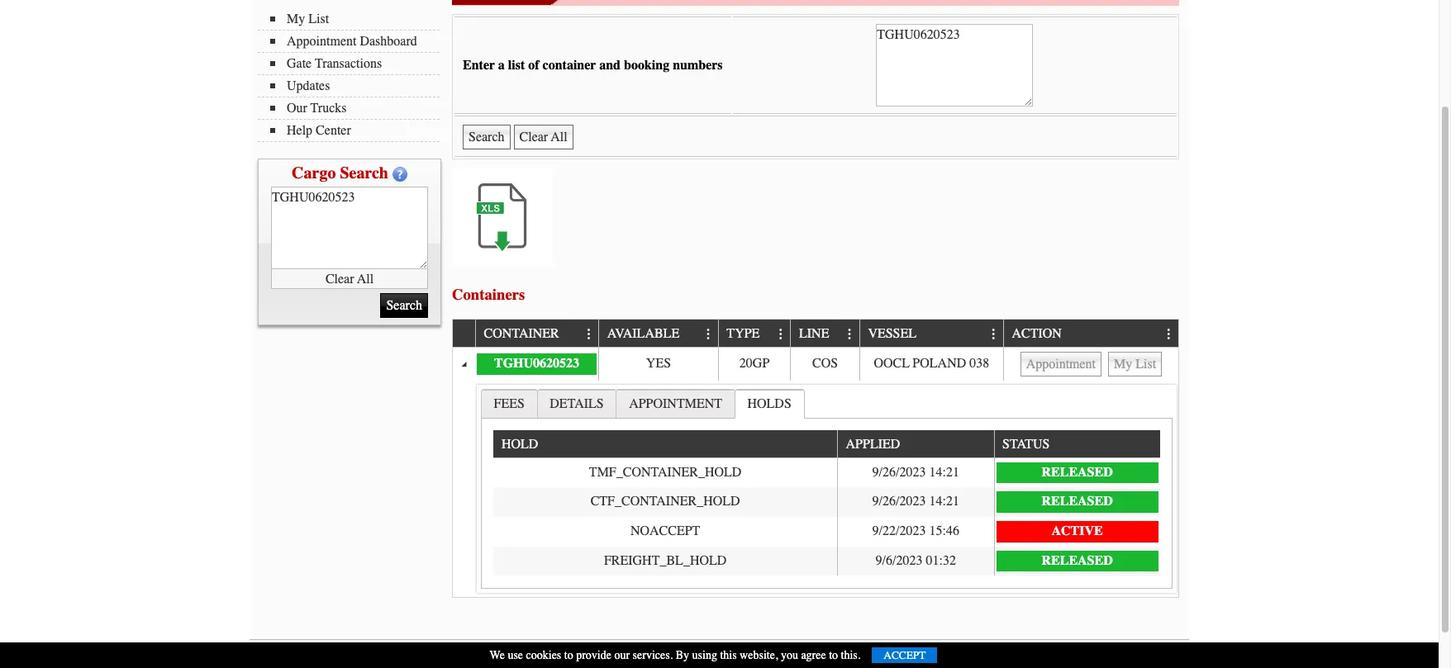 Task type: locate. For each thing, give the bounding box(es) containing it.
freight_bl_hold
[[604, 553, 727, 568]]

status
[[1003, 438, 1050, 452]]

released up the active
[[1042, 495, 1113, 509]]

action
[[1012, 327, 1062, 342]]

our
[[287, 101, 307, 116]]

website,
[[740, 649, 778, 663]]

9/26/2023 14:21 up 9/22/2023 15:46
[[872, 495, 960, 509]]

row containing ctf_container_hold
[[494, 488, 1160, 517]]

0 horizontal spatial to
[[564, 649, 573, 663]]

container link
[[484, 320, 567, 347]]

2 9/26/2023 14:21 cell from the top
[[837, 488, 994, 517]]

row containing tghu0620523
[[453, 348, 1179, 381]]

released cell
[[994, 459, 1160, 488], [994, 488, 1160, 517], [994, 547, 1160, 576]]

9/6/2023
[[876, 553, 923, 568]]

container
[[543, 58, 596, 73]]

released down active cell
[[1042, 553, 1113, 568]]

appointment
[[287, 34, 357, 49]]

1 9/26/2023 14:21 from the top
[[872, 465, 960, 480]]

01:32
[[926, 553, 956, 568]]

container
[[484, 327, 559, 342]]

9/26/2023 14:21
[[872, 465, 960, 480], [872, 495, 960, 509]]

type column header
[[718, 320, 791, 348]]

available link
[[607, 320, 688, 347]]

3 edit column settings image from the left
[[844, 328, 857, 341]]

20gp cell
[[718, 348, 791, 381]]

line link
[[799, 320, 837, 347]]

holds
[[748, 396, 792, 411]]

2 9/26/2023 14:21 from the top
[[872, 495, 960, 509]]

edit column settings image inside action column header
[[1163, 328, 1176, 341]]

1 9/26/2023 from the top
[[872, 465, 926, 480]]

9/26/2023 14:21 cell for ctf_container_hold
[[837, 488, 994, 517]]

applied
[[846, 438, 900, 452]]

edit column settings image left line in the right of the page
[[775, 328, 788, 341]]

released cell down status link
[[994, 459, 1160, 488]]

status link
[[1003, 431, 1058, 458]]

appointment
[[629, 396, 722, 411]]

appointment dashboard link
[[270, 34, 440, 49]]

9/26/2023 down applied link
[[872, 465, 926, 480]]

my list link
[[270, 12, 440, 26]]

details tab
[[537, 389, 617, 418]]

1 horizontal spatial to
[[829, 649, 838, 663]]

enter a list of container and booking numbers
[[463, 58, 723, 73]]

1 released cell from the top
[[994, 459, 1160, 488]]

holds tab
[[735, 389, 805, 419]]

None button
[[514, 125, 573, 150], [1021, 352, 1102, 377], [1108, 352, 1162, 377], [514, 125, 573, 150], [1021, 352, 1102, 377], [1108, 352, 1162, 377]]

0 vertical spatial 9/26/2023 14:21
[[872, 465, 960, 480]]

0 horizontal spatial edit column settings image
[[583, 328, 596, 341]]

2 vertical spatial released
[[1042, 553, 1113, 568]]

2 edit column settings image from the left
[[775, 328, 788, 341]]

9/26/2023 14:21 cell down applied link
[[837, 459, 994, 488]]

9/26/2023 for ctf_container_hold
[[872, 495, 926, 509]]

hold link
[[502, 431, 546, 458]]

15:46
[[929, 524, 960, 539]]

clear all button
[[271, 269, 428, 289]]

released cell down the active
[[994, 547, 1160, 576]]

type link
[[727, 320, 768, 347]]

to
[[564, 649, 573, 663], [829, 649, 838, 663]]

0 vertical spatial 9/26/2023
[[872, 465, 926, 480]]

you
[[781, 649, 798, 663]]

menu bar
[[258, 10, 448, 142]]

fees tab
[[481, 389, 538, 418]]

1 14:21 from the top
[[929, 465, 960, 480]]

available column header
[[599, 320, 718, 348]]

20gp
[[740, 356, 770, 371]]

trucks
[[311, 101, 347, 116]]

gate
[[287, 56, 312, 71]]

edit column settings image inside the vessel "column header"
[[987, 328, 1001, 341]]

9/22/2023 15:46 cell
[[837, 517, 994, 547]]

9/26/2023 up the '9/22/2023'
[[872, 495, 926, 509]]

9/26/2023 14:21 cell
[[837, 459, 994, 488], [837, 488, 994, 517]]

3 released cell from the top
[[994, 547, 1160, 576]]

2 9/26/2023 from the top
[[872, 495, 926, 509]]

row group containing tmf_container_hold
[[494, 459, 1160, 576]]

edit column settings image right line link
[[844, 328, 857, 341]]

we
[[490, 649, 505, 663]]

vessel link
[[868, 320, 925, 347]]

poland
[[913, 356, 966, 371]]

0 vertical spatial 14:21
[[929, 465, 960, 480]]

2 released from the top
[[1042, 495, 1113, 509]]

row
[[453, 320, 1179, 348], [453, 348, 1179, 381], [494, 431, 1160, 459], [494, 459, 1160, 488], [494, 488, 1160, 517], [494, 517, 1160, 547], [494, 547, 1160, 576]]

accept
[[884, 650, 926, 662]]

to left 'this.'
[[829, 649, 838, 663]]

released
[[1042, 465, 1113, 480], [1042, 495, 1113, 509], [1042, 553, 1113, 568]]

cookies
[[526, 649, 562, 663]]

edit column settings image for available
[[702, 328, 715, 341]]

edit column settings image
[[583, 328, 596, 341], [1163, 328, 1176, 341]]

4 edit column settings image from the left
[[987, 328, 1001, 341]]

1 edit column settings image from the left
[[702, 328, 715, 341]]

edit column settings image for vessel
[[987, 328, 1001, 341]]

released for tmf_container_hold
[[1042, 465, 1113, 480]]

vessel
[[868, 327, 917, 342]]

1 vertical spatial 9/26/2023 14:21
[[872, 495, 960, 509]]

edit column settings image
[[702, 328, 715, 341], [775, 328, 788, 341], [844, 328, 857, 341], [987, 328, 1001, 341]]

edit column settings image for action
[[1163, 328, 1176, 341]]

14:21 for tmf_container_hold
[[929, 465, 960, 480]]

tab list
[[477, 385, 1177, 593]]

tree grid
[[453, 320, 1179, 597]]

this.
[[841, 649, 861, 663]]

help center link
[[270, 123, 440, 138]]

038
[[970, 356, 990, 371]]

edit column settings image inside type column header
[[775, 328, 788, 341]]

oocl
[[874, 356, 910, 371]]

9/26/2023 14:21 down applied link
[[872, 465, 960, 480]]

help
[[287, 123, 313, 138]]

noaccept
[[631, 524, 700, 539]]

services.
[[633, 649, 673, 663]]

1 vertical spatial 14:21
[[929, 495, 960, 509]]

None submit
[[463, 125, 510, 150], [381, 293, 428, 318], [463, 125, 510, 150], [381, 293, 428, 318]]

released cell up the active
[[994, 488, 1160, 517]]

1 released from the top
[[1042, 465, 1113, 480]]

14:21
[[929, 465, 960, 480], [929, 495, 960, 509]]

9/26/2023
[[872, 465, 926, 480], [872, 495, 926, 509]]

grid
[[494, 431, 1160, 576]]

released down status link
[[1042, 465, 1113, 480]]

edit column settings image inside the container column header
[[583, 328, 596, 341]]

tghu0620523
[[494, 356, 580, 371]]

row group
[[453, 348, 1179, 597], [494, 459, 1160, 576]]

edit column settings image left type
[[702, 328, 715, 341]]

cell
[[1003, 348, 1179, 381]]

edit column settings image inside available column header
[[702, 328, 715, 341]]

1 horizontal spatial edit column settings image
[[1163, 328, 1176, 341]]

to right cookies
[[564, 649, 573, 663]]

Enter container numbers and/ or booking numbers.  text field
[[271, 187, 428, 269]]

tmf_container_hold cell
[[494, 459, 837, 488]]

tab list containing fees
[[477, 385, 1177, 593]]

tmf_container_hold
[[589, 465, 742, 480]]

1 edit column settings image from the left
[[583, 328, 596, 341]]

1 vertical spatial released
[[1042, 495, 1113, 509]]

freight_bl_hold cell
[[494, 547, 837, 576]]

grid containing hold
[[494, 431, 1160, 576]]

2 edit column settings image from the left
[[1163, 328, 1176, 341]]

oocl poland 038
[[874, 356, 990, 371]]

edit column settings image inside line column header
[[844, 328, 857, 341]]

Enter container numbers and/ or booking numbers. Press ESC to reset input box text field
[[876, 24, 1033, 107]]

9/26/2023 14:21 cell up 9/22/2023 15:46
[[837, 488, 994, 517]]

2 released cell from the top
[[994, 488, 1160, 517]]

1 9/26/2023 14:21 cell from the top
[[837, 459, 994, 488]]

2 to from the left
[[829, 649, 838, 663]]

tree grid containing container
[[453, 320, 1179, 597]]

2 14:21 from the top
[[929, 495, 960, 509]]

0 vertical spatial released
[[1042, 465, 1113, 480]]

1 vertical spatial 9/26/2023
[[872, 495, 926, 509]]

my list appointment dashboard gate transactions updates our trucks help center
[[287, 12, 417, 138]]

edit column settings image up 038
[[987, 328, 1001, 341]]

3 released from the top
[[1042, 553, 1113, 568]]

yes cell
[[599, 348, 718, 381]]

9/26/2023 for tmf_container_hold
[[872, 465, 926, 480]]



Task type: describe. For each thing, give the bounding box(es) containing it.
oocl poland 038 cell
[[859, 348, 1003, 381]]

using
[[692, 649, 717, 663]]

clear all
[[326, 272, 374, 286]]

menu bar containing my list
[[258, 10, 448, 142]]

appointment tab
[[616, 389, 735, 418]]

edit column settings image for type
[[775, 328, 788, 341]]

row containing noaccept
[[494, 517, 1160, 547]]

row group inside 'tab list'
[[494, 459, 1160, 576]]

fees
[[494, 396, 525, 411]]

container column header
[[475, 320, 599, 348]]

my
[[287, 12, 305, 26]]

9/26/2023 14:21 for tmf_container_hold
[[872, 465, 960, 480]]

gate transactions link
[[270, 56, 440, 71]]

hold
[[502, 438, 538, 452]]

cargo
[[292, 164, 336, 183]]

clear
[[326, 272, 354, 286]]

of
[[528, 58, 539, 73]]

released cell for tmf_container_hold
[[994, 459, 1160, 488]]

line column header
[[791, 320, 859, 348]]

9/22/2023 15:46
[[872, 524, 960, 539]]

our trucks link
[[270, 101, 440, 116]]

row group containing tghu0620523
[[453, 348, 1179, 597]]

vessel column header
[[859, 320, 1003, 348]]

yes
[[646, 356, 671, 371]]

grid inside 'tab list'
[[494, 431, 1160, 576]]

row containing tmf_container_hold
[[494, 459, 1160, 488]]

agree
[[801, 649, 826, 663]]

applied link
[[846, 431, 908, 458]]

search
[[340, 164, 388, 183]]

we use cookies to provide our services. by using this website, you agree to this.
[[490, 649, 861, 663]]

list
[[508, 58, 525, 73]]

use
[[508, 649, 523, 663]]

9/6/2023 01:32 cell
[[837, 547, 994, 576]]

edit column settings image for line
[[844, 328, 857, 341]]

noaccept cell
[[494, 517, 837, 547]]

containers
[[452, 286, 525, 304]]

released cell for freight_bl_hold
[[994, 547, 1160, 576]]

available
[[607, 327, 680, 342]]

9/26/2023 14:21 for ctf_container_hold
[[872, 495, 960, 509]]

list
[[308, 12, 329, 26]]

all
[[357, 272, 374, 286]]

cos cell
[[791, 348, 859, 381]]

released for freight_bl_hold
[[1042, 553, 1113, 568]]

action link
[[1012, 320, 1070, 347]]

14:21 for ctf_container_hold
[[929, 495, 960, 509]]

ctf_container_hold
[[591, 495, 740, 509]]

ctf_container_hold cell
[[494, 488, 837, 517]]

row containing freight_bl_hold
[[494, 547, 1160, 576]]

active
[[1052, 524, 1103, 539]]

enter
[[463, 58, 495, 73]]

9/26/2023 14:21 cell for tmf_container_hold
[[837, 459, 994, 488]]

details
[[550, 396, 604, 411]]

updates
[[287, 79, 330, 93]]

accept button
[[872, 648, 938, 664]]

and
[[599, 58, 621, 73]]

a
[[498, 58, 505, 73]]

our
[[615, 649, 630, 663]]

tghu0620523 cell
[[475, 348, 599, 381]]

edit column settings image for container
[[583, 328, 596, 341]]

9/6/2023 01:32
[[876, 553, 956, 568]]

row containing hold
[[494, 431, 1160, 459]]

booking
[[624, 58, 670, 73]]

released cell for ctf_container_hold
[[994, 488, 1160, 517]]

center
[[316, 123, 351, 138]]

by
[[676, 649, 689, 663]]

numbers
[[673, 58, 723, 73]]

tab list inside tree grid
[[477, 385, 1177, 593]]

row containing container
[[453, 320, 1179, 348]]

provide
[[576, 649, 612, 663]]

active cell
[[994, 517, 1160, 547]]

action column header
[[1003, 320, 1179, 348]]

line
[[799, 327, 829, 342]]

type
[[727, 327, 760, 342]]

this
[[720, 649, 737, 663]]

released for ctf_container_hold
[[1042, 495, 1113, 509]]

updates link
[[270, 79, 440, 93]]

transactions
[[315, 56, 382, 71]]

1 to from the left
[[564, 649, 573, 663]]

cargo search
[[292, 164, 388, 183]]

9/22/2023
[[872, 524, 926, 539]]

cos
[[813, 356, 838, 371]]

dashboard
[[360, 34, 417, 49]]



Task type: vqa. For each thing, say whether or not it's contained in the screenshot.
© 2023 lbct, long beach container terminal (lbct llc.) all rights reserved.
no



